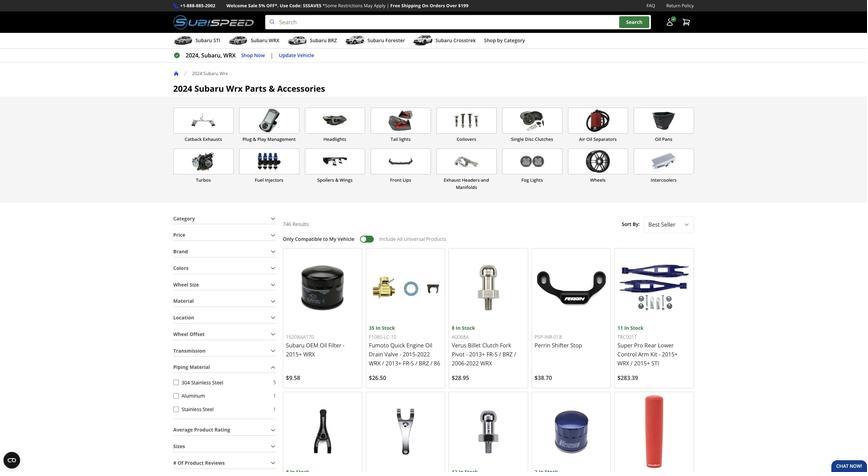 Task type: locate. For each thing, give the bounding box(es) containing it.
tail
[[391, 136, 398, 142]]

stock up trc0011
[[631, 325, 644, 332]]

wrx inside 15208aa170 subaru oem oil filter - 2015+ wrx
[[304, 351, 315, 359]]

fog lights button
[[502, 149, 563, 191]]

catback exhausts image
[[174, 108, 233, 133]]

2 stock from the left
[[462, 325, 475, 332]]

plug & play management button
[[239, 108, 299, 143]]

- inside 11 in stock trc0011 super pro rear lower control arm kit - 2015+ wrx / 2015+ sti
[[659, 351, 661, 359]]

2022 down billet
[[467, 360, 479, 368]]

2015+ down lower
[[662, 351, 678, 359]]

stock up the lc-
[[382, 325, 395, 332]]

fr- down 2015-
[[403, 360, 411, 368]]

colors button
[[173, 263, 276, 274]]

1 in from the left
[[376, 325, 381, 332]]

subaru for 2024 subaru wrx parts & accessories
[[195, 83, 224, 94]]

0 vertical spatial 1
[[273, 393, 276, 399]]

& left wings
[[336, 177, 339, 183]]

subaru for subaru brz
[[310, 37, 327, 44]]

/
[[184, 70, 186, 77], [499, 351, 501, 359], [514, 351, 517, 359], [382, 360, 384, 368], [416, 360, 418, 368], [431, 360, 433, 368], [631, 360, 633, 368]]

1 horizontal spatial &
[[269, 83, 275, 94]]

brz left a subaru forester thumbnail image
[[328, 37, 337, 44]]

0 horizontal spatial 2015+
[[286, 351, 302, 359]]

tail lights image
[[371, 108, 431, 133]]

0 vertical spatial wrx
[[220, 70, 228, 76]]

2013+ down billet
[[470, 351, 485, 359]]

pro
[[635, 342, 644, 350]]

shop left now
[[241, 52, 253, 58]]

$283.39
[[618, 375, 639, 382]]

1 horizontal spatial shop
[[485, 37, 496, 44]]

1 horizontal spatial 2013+
[[470, 351, 485, 359]]

Aluminum button
[[173, 394, 179, 399]]

oil right the engine
[[426, 342, 433, 350]]

2024 for 2024 subaru wrx parts & accessories
[[173, 83, 192, 94]]

vehicle right my
[[338, 236, 355, 243]]

wrx down drain
[[369, 360, 381, 368]]

2024 down 2024,
[[192, 70, 202, 76]]

& left play
[[253, 136, 256, 142]]

fr- down the clutch at the bottom of the page
[[487, 351, 495, 359]]

include
[[380, 236, 396, 243]]

0 vertical spatial 2013+
[[470, 351, 485, 359]]

1 for aluminum
[[273, 393, 276, 399]]

0 vertical spatial 2024
[[192, 70, 202, 76]]

product left the rating
[[194, 427, 213, 433]]

1 stock from the left
[[382, 325, 395, 332]]

may
[[364, 2, 373, 9]]

subaru wrx
[[251, 37, 280, 44]]

single
[[511, 136, 524, 142]]

1 horizontal spatial vehicle
[[338, 236, 355, 243]]

wrx down a subaru wrx thumbnail image
[[224, 52, 236, 59]]

s down the clutch at the bottom of the page
[[495, 351, 498, 359]]

fr- inside 35 in stock f108s-lc-10 fumoto quick engine oil drain valve - 2015-2022 wrx / 2013+ fr-s / brz / 86
[[403, 360, 411, 368]]

sti down kit
[[652, 360, 660, 368]]

air oil separators button
[[568, 108, 629, 143]]

1 vertical spatial vehicle
[[338, 236, 355, 243]]

subaru,
[[201, 52, 222, 59]]

2013+ inside 35 in stock f108s-lc-10 fumoto quick engine oil drain valve - 2015-2022 wrx / 2013+ fr-s / brz / 86
[[386, 360, 402, 368]]

stock inside 8 in stock a0068a verus billet clutch fork pivot - 2013+ fr-s / brz / 2006-2022 wrx
[[462, 325, 475, 332]]

+1-888-885-2002
[[180, 2, 216, 9]]

headlights
[[324, 136, 347, 142]]

0 vertical spatial product
[[194, 427, 213, 433]]

steel
[[212, 380, 223, 386], [203, 406, 214, 413]]

home image
[[173, 71, 179, 76]]

parts
[[245, 83, 267, 94]]

2015+
[[286, 351, 302, 359], [662, 351, 678, 359], [635, 360, 650, 368]]

turbos image
[[174, 149, 233, 174]]

subaru left crosstrek
[[436, 37, 453, 44]]

a subaru crosstrek thumbnail image image
[[414, 35, 433, 46]]

0 horizontal spatial brz
[[328, 37, 337, 44]]

+1-
[[180, 2, 187, 9]]

shop for shop by category
[[485, 37, 496, 44]]

1 horizontal spatial 2022
[[467, 360, 479, 368]]

- right filter
[[343, 342, 345, 350]]

verus
[[452, 342, 467, 350]]

- inside 8 in stock a0068a verus billet clutch fork pivot - 2013+ fr-s / brz / 2006-2022 wrx
[[466, 351, 468, 359]]

brz inside 35 in stock f108s-lc-10 fumoto quick engine oil drain valve - 2015-2022 wrx / 2013+ fr-s / brz / 86
[[419, 360, 429, 368]]

catback
[[185, 136, 202, 142]]

0 vertical spatial &
[[269, 83, 275, 94]]

s down 2015-
[[411, 360, 414, 368]]

shop left by
[[485, 37, 496, 44]]

0 vertical spatial vehicle
[[298, 52, 314, 58]]

subaru up 2024, subaru, wrx
[[196, 37, 212, 44]]

fog lights image
[[503, 149, 562, 174]]

1 for stainless steel
[[273, 406, 276, 413]]

sti up subaru,
[[214, 37, 220, 44]]

subaru down 15208aa170
[[286, 342, 305, 350]]

all
[[397, 236, 403, 243]]

1 vertical spatial 1
[[273, 406, 276, 413]]

wheel left offset
[[173, 331, 188, 338]]

- right kit
[[659, 351, 661, 359]]

3 stock from the left
[[631, 325, 644, 332]]

plug & play management image
[[240, 108, 299, 133]]

shifter
[[552, 342, 569, 350]]

engine
[[407, 342, 424, 350]]

oil pans button
[[634, 108, 694, 143]]

wheel size button
[[173, 280, 276, 290]]

brz inside 8 in stock a0068a verus billet clutch fork pivot - 2013+ fr-s / brz / 2006-2022 wrx
[[503, 351, 513, 359]]

1 vertical spatial 2013+
[[386, 360, 402, 368]]

1
[[273, 393, 276, 399], [273, 406, 276, 413]]

air oil separators image
[[569, 108, 628, 133]]

/ inside 11 in stock trc0011 super pro rear lower control arm kit - 2015+ wrx / 2015+ sti
[[631, 360, 633, 368]]

2 horizontal spatial brz
[[503, 351, 513, 359]]

in right 8
[[456, 325, 461, 332]]

in for verus
[[456, 325, 461, 332]]

746
[[283, 221, 291, 228]]

10
[[391, 334, 397, 340]]

0 vertical spatial wheel
[[173, 281, 188, 288]]

2013+ down valve
[[386, 360, 402, 368]]

in for super
[[625, 325, 630, 332]]

verus billet clutch fork pivot - 2013+ fr-s / brz / 2006-2022 wrx image
[[452, 251, 525, 325]]

&
[[269, 83, 275, 94], [253, 136, 256, 142], [336, 177, 339, 183]]

single disc clutches image
[[503, 108, 562, 133]]

brz inside dropdown button
[[328, 37, 337, 44]]

1 1 from the top
[[273, 393, 276, 399]]

0 vertical spatial 2022
[[418, 351, 430, 359]]

material inside dropdown button
[[190, 364, 210, 371]]

2 vertical spatial &
[[336, 177, 339, 183]]

1 vertical spatial subaru
[[195, 83, 224, 94]]

1 vertical spatial product
[[185, 460, 204, 467]]

0 horizontal spatial &
[[253, 136, 256, 142]]

a subaru sti thumbnail image image
[[173, 35, 193, 46]]

oil left pans
[[656, 136, 661, 142]]

perrin shifter stop image
[[535, 251, 608, 325]]

1 horizontal spatial brz
[[419, 360, 429, 368]]

brz left 86
[[419, 360, 429, 368]]

spoilers & wings image
[[305, 149, 365, 174]]

vehicle down subaru brz dropdown button
[[298, 52, 314, 58]]

wheel size
[[173, 281, 199, 288]]

headlights image
[[305, 108, 365, 133]]

1 vertical spatial s
[[411, 360, 414, 368]]

a subaru wrx thumbnail image image
[[229, 35, 248, 46]]

material up the 304 stainless steel
[[190, 364, 210, 371]]

subaru left forester
[[368, 37, 384, 44]]

kit
[[651, 351, 658, 359]]

orders
[[430, 2, 445, 9]]

| left free
[[387, 2, 389, 9]]

0 vertical spatial |
[[387, 2, 389, 9]]

- right pivot at the bottom right
[[466, 351, 468, 359]]

s
[[495, 351, 498, 359], [411, 360, 414, 368]]

average
[[173, 427, 193, 433]]

wrx
[[269, 37, 280, 44], [224, 52, 236, 59], [304, 351, 315, 359], [369, 360, 381, 368], [481, 360, 492, 368], [618, 360, 630, 368]]

wheel left size
[[173, 281, 188, 288]]

2 horizontal spatial &
[[336, 177, 339, 183]]

super pro rear lower control arm kit - 2015+ wrx / 2015+ sti image
[[618, 251, 691, 325]]

$38.70
[[535, 375, 552, 382]]

1 vertical spatial material
[[190, 364, 210, 371]]

2 in from the left
[[456, 325, 461, 332]]

1 vertical spatial 2022
[[467, 360, 479, 368]]

exhausts
[[203, 136, 222, 142]]

2 wheel from the top
[[173, 331, 188, 338]]

oil right oem in the left of the page
[[320, 342, 327, 350]]

2 horizontal spatial in
[[625, 325, 630, 332]]

management
[[268, 136, 296, 142]]

0 horizontal spatial in
[[376, 325, 381, 332]]

wrx down subaru,
[[220, 70, 228, 76]]

2022 down the engine
[[418, 351, 430, 359]]

- right valve
[[400, 351, 402, 359]]

wrx inside dropdown button
[[269, 37, 280, 44]]

0 vertical spatial fr-
[[487, 351, 495, 359]]

product right the of
[[185, 460, 204, 467]]

single disc clutches
[[511, 136, 554, 142]]

0 horizontal spatial shop
[[241, 52, 253, 58]]

category button
[[173, 214, 276, 224]]

1 horizontal spatial stock
[[462, 325, 475, 332]]

1 vertical spatial &
[[253, 136, 256, 142]]

0 vertical spatial shop
[[485, 37, 496, 44]]

a subaru brz thumbnail image image
[[288, 35, 307, 46]]

fork
[[500, 342, 512, 350]]

0 vertical spatial sti
[[214, 37, 220, 44]]

subaru up now
[[251, 37, 268, 44]]

shop inside dropdown button
[[485, 37, 496, 44]]

steel down aluminum
[[203, 406, 214, 413]]

1 vertical spatial wrx
[[226, 83, 243, 94]]

in for lc-
[[376, 325, 381, 332]]

in inside 35 in stock f108s-lc-10 fumoto quick engine oil drain valve - 2015-2022 wrx / 2013+ fr-s / brz / 86
[[376, 325, 381, 332]]

11
[[618, 325, 624, 332]]

stock up the a0068a
[[462, 325, 475, 332]]

vehicle inside 'button'
[[298, 52, 314, 58]]

-
[[343, 342, 345, 350], [400, 351, 402, 359], [466, 351, 468, 359], [659, 351, 661, 359]]

wheel offset
[[173, 331, 205, 338]]

1 vertical spatial stainless
[[182, 406, 202, 413]]

0 horizontal spatial fr-
[[403, 360, 411, 368]]

1 vertical spatial brz
[[503, 351, 513, 359]]

brz down fork
[[503, 351, 513, 359]]

0 horizontal spatial vehicle
[[298, 52, 314, 58]]

& right parts
[[269, 83, 275, 94]]

turbos
[[196, 177, 211, 183]]

2015+ down arm
[[635, 360, 650, 368]]

2 horizontal spatial stock
[[631, 325, 644, 332]]

verus forged clutch fork - 2006+ subaru wrx image
[[286, 395, 359, 469]]

# of product reviews button
[[173, 458, 276, 469]]

2024 subaru wrx parts & accessories
[[173, 83, 325, 94]]

in right 11
[[625, 325, 630, 332]]

0 vertical spatial subaru
[[204, 70, 219, 76]]

in inside 8 in stock a0068a verus billet clutch fork pivot - 2013+ fr-s / brz / 2006-2022 wrx
[[456, 325, 461, 332]]

0 horizontal spatial s
[[411, 360, 414, 368]]

sti inside 11 in stock trc0011 super pro rear lower control arm kit - 2015+ wrx / 2015+ sti
[[652, 360, 660, 368]]

1 horizontal spatial in
[[456, 325, 461, 332]]

0 horizontal spatial 2022
[[418, 351, 430, 359]]

lights
[[531, 177, 543, 183]]

0 horizontal spatial sti
[[214, 37, 220, 44]]

s inside 8 in stock a0068a verus billet clutch fork pivot - 2013+ fr-s / brz / 2006-2022 wrx
[[495, 351, 498, 359]]

fr-
[[487, 351, 495, 359], [403, 360, 411, 368]]

plug & play management
[[243, 136, 296, 142]]

in inside 11 in stock trc0011 super pro rear lower control arm kit - 2015+ wrx / 2015+ sti
[[625, 325, 630, 332]]

sort by:
[[622, 221, 640, 228]]

subaru right 'a subaru brz thumbnail image'
[[310, 37, 327, 44]]

shipping
[[402, 2, 421, 9]]

0 vertical spatial s
[[495, 351, 498, 359]]

stock for pro
[[631, 325, 644, 332]]

stock inside 11 in stock trc0011 super pro rear lower control arm kit - 2015+ wrx / 2015+ sti
[[631, 325, 644, 332]]

manifolds
[[456, 184, 477, 191]]

subispeed logo image
[[173, 15, 254, 29]]

stock inside 35 in stock f108s-lc-10 fumoto quick engine oil drain valve - 2015-2022 wrx / 2013+ fr-s / brz / 86
[[382, 325, 395, 332]]

1 vertical spatial 2024
[[173, 83, 192, 94]]

2024 down home icon
[[173, 83, 192, 94]]

2015+ down 15208aa170
[[286, 351, 302, 359]]

2022 inside 8 in stock a0068a verus billet clutch fork pivot - 2013+ fr-s / brz / 2006-2022 wrx
[[467, 360, 479, 368]]

open widget image
[[3, 452, 20, 469]]

search input field
[[265, 15, 651, 29]]

category
[[504, 37, 525, 44]]

35
[[369, 325, 375, 332]]

wrx up update
[[269, 37, 280, 44]]

in
[[376, 325, 381, 332], [456, 325, 461, 332], [625, 325, 630, 332]]

0 horizontal spatial stock
[[382, 325, 395, 332]]

location
[[173, 315, 194, 321]]

wrx inside 8 in stock a0068a verus billet clutch fork pivot - 2013+ fr-s / brz / 2006-2022 wrx
[[481, 360, 492, 368]]

1 vertical spatial shop
[[241, 52, 253, 58]]

subaru down 2024 subaru wrx
[[195, 83, 224, 94]]

stainless right 304
[[191, 380, 211, 386]]

2 vertical spatial brz
[[419, 360, 429, 368]]

0 horizontal spatial |
[[271, 52, 274, 59]]

sti inside dropdown button
[[214, 37, 220, 44]]

2 1 from the top
[[273, 406, 276, 413]]

1 vertical spatial wheel
[[173, 331, 188, 338]]

fumoto quick engine oil drain valve - 2015-2022 wrx / 2013+ fr-s / brz / 86 image
[[369, 251, 442, 325]]

drain
[[369, 351, 383, 359]]

sizes button
[[173, 442, 276, 452]]

front
[[390, 177, 402, 183]]

0 horizontal spatial 2013+
[[386, 360, 402, 368]]

products
[[427, 236, 447, 243]]

wrx down control
[[618, 360, 630, 368]]

1 vertical spatial sti
[[652, 360, 660, 368]]

2015+ inside 15208aa170 subaru oem oil filter - 2015+ wrx
[[286, 351, 302, 359]]

1 vertical spatial |
[[271, 52, 274, 59]]

now
[[254, 52, 265, 58]]

0 vertical spatial brz
[[328, 37, 337, 44]]

to
[[323, 236, 328, 243]]

1 horizontal spatial sti
[[652, 360, 660, 368]]

wrx down the clutch at the bottom of the page
[[481, 360, 492, 368]]

billet
[[468, 342, 481, 350]]

spoilers
[[317, 177, 334, 183]]

1 horizontal spatial s
[[495, 351, 498, 359]]

1 vertical spatial fr-
[[403, 360, 411, 368]]

rear
[[645, 342, 657, 350]]

oil pans image
[[634, 108, 694, 133]]

catback exhausts
[[185, 136, 222, 142]]

0 vertical spatial material
[[173, 298, 194, 305]]

| right now
[[271, 52, 274, 59]]

coilovers
[[457, 136, 477, 142]]

average product rating button
[[173, 425, 276, 436]]

material up location
[[173, 298, 194, 305]]

subaru for subaru wrx
[[251, 37, 268, 44]]

subaru
[[204, 70, 219, 76], [195, 83, 224, 94]]

1 horizontal spatial |
[[387, 2, 389, 9]]

wheel
[[173, 281, 188, 288], [173, 331, 188, 338]]

3 in from the left
[[625, 325, 630, 332]]

steel down piping material dropdown button
[[212, 380, 223, 386]]

lips
[[403, 177, 412, 183]]

wrx down oem in the left of the page
[[304, 351, 315, 359]]

subaru down 2024, subaru, wrx
[[204, 70, 219, 76]]

in right 35
[[376, 325, 381, 332]]

spoilers & wings
[[317, 177, 353, 183]]

1 wheel from the top
[[173, 281, 188, 288]]

wrx left parts
[[226, 83, 243, 94]]

1 horizontal spatial fr-
[[487, 351, 495, 359]]

stainless down aluminum
[[182, 406, 202, 413]]



Task type: describe. For each thing, give the bounding box(es) containing it.
spoilers & wings button
[[305, 149, 365, 191]]

746 results
[[283, 221, 309, 228]]

stock for 10
[[382, 325, 395, 332]]

subaru sti
[[196, 37, 220, 44]]

free
[[391, 2, 400, 9]]

subaru inside 15208aa170 subaru oem oil filter - 2015+ wrx
[[286, 342, 305, 350]]

reviews
[[205, 460, 225, 467]]

wrx for 2024 subaru wrx parts & accessories
[[226, 83, 243, 94]]

oem
[[306, 342, 319, 350]]

coilovers image
[[437, 108, 497, 133]]

wrx inside 11 in stock trc0011 super pro rear lower control arm kit - 2015+ wrx / 2015+ sti
[[618, 360, 630, 368]]

subaru oem oil filter - 2015+ wrx image
[[286, 251, 359, 325]]

plug
[[243, 136, 252, 142]]

*some
[[323, 2, 337, 9]]

return policy
[[667, 2, 694, 9]]

only
[[283, 236, 294, 243]]

shop for shop now
[[241, 52, 253, 58]]

lc-
[[384, 334, 391, 340]]

wheels button
[[568, 149, 629, 191]]

15208aa170 subaru oem oil filter - 2015+ wrx
[[286, 334, 345, 359]]

0 vertical spatial steel
[[212, 380, 223, 386]]

air
[[580, 136, 586, 142]]

catback exhausts button
[[173, 108, 234, 143]]

2024 subaru wrx
[[192, 70, 228, 76]]

2024 subaru wrx link
[[192, 70, 234, 76]]

2024, subaru, wrx
[[186, 52, 236, 59]]

forester
[[386, 37, 405, 44]]

oil inside 35 in stock f108s-lc-10 fumoto quick engine oil drain valve - 2015-2022 wrx / 2013+ fr-s / brz / 86
[[426, 342, 433, 350]]

& for spoilers
[[336, 177, 339, 183]]

separators
[[594, 136, 617, 142]]

pans
[[663, 136, 673, 142]]

single disc clutches button
[[502, 108, 563, 143]]

use
[[280, 2, 288, 9]]

1 vertical spatial steel
[[203, 406, 214, 413]]

apply
[[374, 2, 386, 9]]

grimmspeed tallboy shift knob, aluminum red - 380008 image
[[618, 395, 691, 469]]

+1-888-885-2002 link
[[180, 2, 216, 9]]

a subaru forester thumbnail image image
[[346, 35, 365, 46]]

search button
[[620, 16, 650, 28]]

Select... button
[[644, 216, 694, 233]]

$28.95
[[452, 375, 469, 382]]

wheel offset button
[[173, 329, 276, 340]]

*some restrictions may apply | free shipping on orders over $199
[[323, 2, 469, 9]]

s inside 35 in stock f108s-lc-10 fumoto quick engine oil drain valve - 2015-2022 wrx / 2013+ fr-s / brz / 86
[[411, 360, 414, 368]]

wheel for wheel offset
[[173, 331, 188, 338]]

crosstrek
[[454, 37, 476, 44]]

885-
[[196, 2, 205, 9]]

by
[[498, 37, 503, 44]]

welcome sale 5% off*. use code: sssave5
[[227, 2, 322, 9]]

fuel injectors image
[[240, 149, 299, 174]]

intercoolers image
[[634, 149, 694, 174]]

wheel for wheel size
[[173, 281, 188, 288]]

Stainless Steel button
[[173, 407, 179, 413]]

select... image
[[684, 222, 690, 227]]

15208aa170
[[286, 334, 314, 340]]

wheels
[[591, 177, 606, 183]]

material inside dropdown button
[[173, 298, 194, 305]]

1 horizontal spatial 2015+
[[635, 360, 650, 368]]

front lips button
[[371, 149, 431, 191]]

304 Stainless Steel button
[[173, 380, 179, 386]]

oil right air
[[587, 136, 593, 142]]

- inside 15208aa170 subaru oem oil filter - 2015+ wrx
[[343, 342, 345, 350]]

wrx for 2024 subaru wrx
[[220, 70, 228, 76]]

material button
[[173, 296, 276, 307]]

psp-
[[535, 334, 545, 340]]

piping material button
[[173, 362, 276, 373]]

torque solution billet chromoly clutch fork - 2015-2022 subaru wrx image
[[369, 395, 442, 469]]

subaru for subaru crosstrek
[[436, 37, 453, 44]]

piping
[[173, 364, 188, 371]]

of
[[178, 460, 184, 467]]

2015-
[[403, 351, 418, 359]]

2013+ inside 8 in stock a0068a verus billet clutch fork pivot - 2013+ fr-s / brz / 2006-2022 wrx
[[470, 351, 485, 359]]

sssave5
[[303, 2, 322, 9]]

exhaust
[[444, 177, 461, 183]]

subaru for subaru forester
[[368, 37, 384, 44]]

front lips image
[[371, 149, 431, 174]]

button image
[[666, 18, 674, 26]]

0 vertical spatial stainless
[[191, 380, 211, 386]]

subaru crosstrek button
[[414, 34, 476, 48]]

turbos button
[[173, 149, 234, 191]]

subaru forester
[[368, 37, 405, 44]]

subaru for 2024 subaru wrx
[[204, 70, 219, 76]]

intercoolers
[[651, 177, 677, 183]]

subaru forester button
[[346, 34, 405, 48]]

$9.58
[[286, 375, 300, 382]]

air oil separators
[[580, 136, 617, 142]]

fog
[[522, 177, 529, 183]]

2024 for 2024 subaru wrx
[[192, 70, 202, 76]]

stock for billet
[[462, 325, 475, 332]]

018
[[554, 334, 562, 340]]

clutches
[[535, 136, 554, 142]]

my
[[330, 236, 337, 243]]

blitz oil filter - 2015-2022 wrx / 2013+ fr-s / brz / 86 image
[[535, 395, 608, 469]]

faq
[[647, 2, 656, 9]]

& for plug
[[253, 136, 256, 142]]

search
[[627, 19, 643, 25]]

sale
[[248, 2, 258, 9]]

brand button
[[173, 247, 276, 257]]

price
[[173, 232, 185, 238]]

2006-
[[452, 360, 467, 368]]

compatible
[[295, 236, 322, 243]]

colors
[[173, 265, 189, 271]]

shop now link
[[241, 52, 265, 59]]

policy
[[682, 2, 694, 9]]

lights
[[399, 136, 411, 142]]

size
[[190, 281, 199, 288]]

on
[[422, 2, 429, 9]]

control
[[618, 351, 637, 359]]

filter
[[329, 342, 342, 350]]

a0068a
[[452, 334, 469, 340]]

clutch
[[483, 342, 499, 350]]

subaru for subaru sti
[[196, 37, 212, 44]]

exhaust headers and manifolds image
[[437, 149, 497, 174]]

transmission
[[173, 348, 206, 354]]

fr- inside 8 in stock a0068a verus billet clutch fork pivot - 2013+ fr-s / brz / 2006-2022 wrx
[[487, 351, 495, 359]]

oil inside 15208aa170 subaru oem oil filter - 2015+ wrx
[[320, 342, 327, 350]]

- inside 35 in stock f108s-lc-10 fumoto quick engine oil drain valve - 2015-2022 wrx / 2013+ fr-s / brz / 86
[[400, 351, 402, 359]]

#
[[173, 460, 177, 467]]

2 horizontal spatial 2015+
[[662, 351, 678, 359]]

tail lights button
[[371, 108, 431, 143]]

2022 inside 35 in stock f108s-lc-10 fumoto quick engine oil drain valve - 2015-2022 wrx / 2013+ fr-s / brz / 86
[[418, 351, 430, 359]]

front lips
[[390, 177, 412, 183]]

wheels image
[[569, 149, 628, 174]]

wrx inside 35 in stock f108s-lc-10 fumoto quick engine oil drain valve - 2015-2022 wrx / 2013+ fr-s / brz / 86
[[369, 360, 381, 368]]

intercoolers button
[[634, 149, 694, 191]]

5
[[273, 379, 276, 386]]

86
[[434, 360, 441, 368]]

# of product reviews
[[173, 460, 225, 467]]

subaru wrx button
[[229, 34, 280, 48]]

torque solution billet clutch fork pivot - subaru models inc. 2015+ wrx / 2013+ brz image
[[452, 395, 525, 469]]



Task type: vqa. For each thing, say whether or not it's contained in the screenshot.


